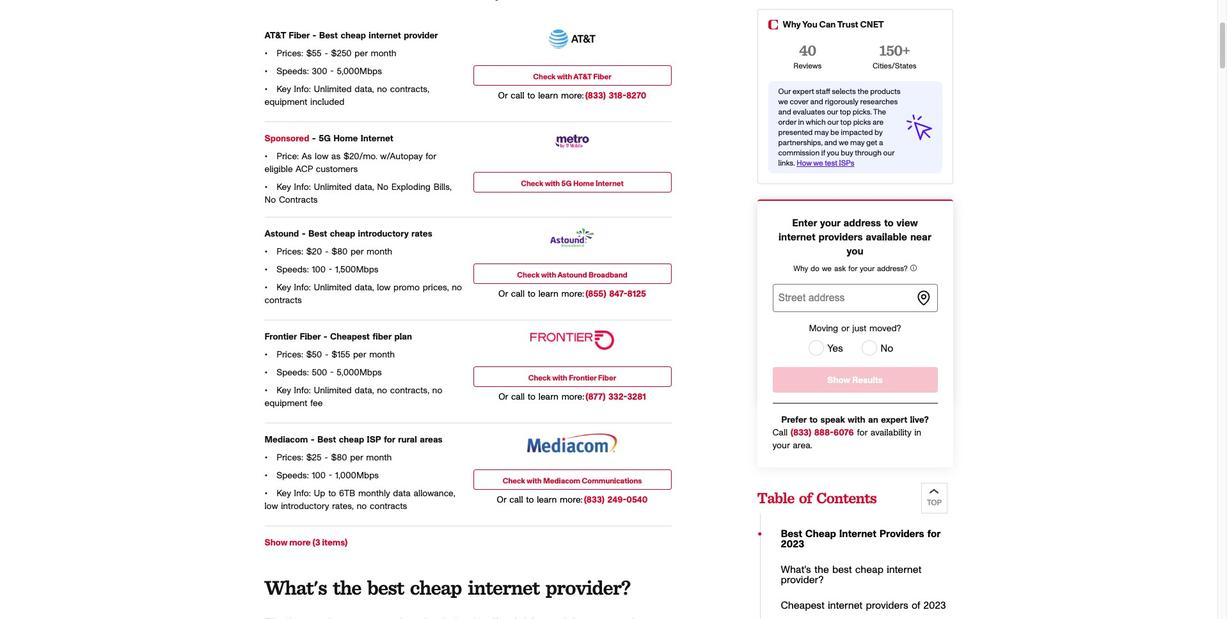 Task type: vqa. For each thing, say whether or not it's contained in the screenshot.
Max. within I Took 600+ Photos With the iPhone 15 Pro and Pro Max. Look at My Favorites
no



Task type: locate. For each thing, give the bounding box(es) containing it.
3 info: from the top
[[294, 283, 311, 292]]

no right prices,
[[452, 283, 462, 292]]

speeds: down $20
[[277, 265, 309, 274]]

month for speeds: 100 - 1,000mbps
[[366, 454, 392, 463]]

to down check with astound broadband
[[528, 290, 536, 299]]

low left as at the top left of page
[[315, 152, 328, 161]]

with
[[557, 73, 572, 80], [545, 180, 560, 187], [541, 271, 556, 279], [553, 374, 568, 382], [848, 416, 866, 425], [527, 477, 542, 485]]

1 vertical spatial low
[[377, 283, 391, 292]]

astound - best cheap introductory rates
[[265, 230, 433, 238]]

1 info: from the top
[[294, 85, 311, 94]]

2 equipment from the top
[[265, 399, 307, 408]]

0 vertical spatial internet
[[361, 134, 394, 143]]

1 vertical spatial you
[[847, 246, 864, 257]]

1 vertical spatial may
[[851, 139, 865, 147]]

we up buy
[[839, 139, 849, 147]]

5g for -
[[319, 134, 331, 143]]

mediacom up or call to learn more: (833) 249-0540
[[543, 477, 581, 485]]

internet for check with 5g home internet
[[596, 180, 624, 187]]

learn for (833) 249-0540
[[537, 496, 557, 505]]

300
[[312, 67, 327, 76]]

cheapest
[[330, 333, 370, 342], [781, 601, 825, 611]]

info: up included
[[294, 85, 311, 94]]

month for speeds: 300 - 5,000mbps
[[371, 49, 397, 58]]

3 speeds: from the top
[[277, 368, 309, 377]]

prices: left $20
[[277, 247, 303, 256]]

key for key info: unlimited data, no contracts, no equipment fee
[[277, 386, 291, 395]]

and down be
[[825, 139, 838, 147]]

per for fiber
[[353, 351, 366, 359]]

1 horizontal spatial frontier
[[569, 374, 597, 382]]

2 horizontal spatial the
[[858, 88, 869, 95]]

home for with
[[574, 180, 594, 187]]

1 vertical spatial contracts,
[[390, 386, 429, 395]]

show for show more (3 items)
[[265, 539, 288, 548]]

0 vertical spatial 2023
[[781, 540, 805, 550]]

per right $155 at bottom
[[353, 351, 366, 359]]

0 horizontal spatial low
[[265, 502, 278, 511]]

fiber up 332-
[[598, 374, 617, 382]]

show inside button
[[265, 539, 288, 548]]

check with at&t fiber button
[[473, 65, 672, 85]]

1 horizontal spatial astound
[[558, 271, 587, 279]]

None radio
[[862, 341, 878, 356]]

1 horizontal spatial provider?
[[781, 575, 824, 586]]

5 key from the top
[[277, 489, 291, 498]]

0 horizontal spatial expert
[[793, 88, 814, 95]]

332-
[[609, 393, 628, 402]]

3 key from the top
[[277, 283, 291, 292]]

at&t up prices: $55 - $250 per month at top
[[265, 31, 286, 40]]

what's down more
[[265, 575, 327, 600]]

data, inside key info: unlimited data, no contracts, no equipment fee
[[355, 386, 374, 395]]

to right up
[[328, 489, 336, 498]]

learn
[[538, 91, 558, 100], [539, 290, 559, 299], [539, 393, 559, 402], [537, 496, 557, 505]]

1 horizontal spatial providers
[[866, 601, 909, 611]]

1 horizontal spatial what's
[[781, 565, 812, 575]]

for right w/autopay
[[426, 152, 436, 161]]

no up the "isp"
[[377, 386, 387, 395]]

5g
[[319, 134, 331, 143], [562, 180, 572, 187]]

the down cheap
[[815, 565, 829, 575]]

2 unlimited from the top
[[314, 183, 352, 192]]

expert
[[793, 88, 814, 95], [882, 416, 908, 425]]

unlimited inside key info: unlimited data, low promo prices, no contracts
[[314, 283, 352, 292]]

low inside key info: up to 6tb monthly data allowance, low introductory rates, no contracts
[[265, 502, 278, 511]]

astound down contracts
[[265, 230, 299, 238]]

1 vertical spatial expert
[[882, 416, 908, 425]]

5,000mbps up key info: unlimited data, no contracts, no equipment fee
[[337, 368, 382, 377]]

2 horizontal spatial low
[[377, 283, 391, 292]]

unlimited inside key info: unlimited data, no contracts, equipment included
[[314, 85, 352, 94]]

5 info: from the top
[[294, 489, 311, 498]]

to
[[528, 91, 535, 100], [885, 218, 894, 229], [528, 290, 536, 299], [528, 393, 536, 402], [810, 416, 818, 425], [328, 489, 336, 498], [526, 496, 534, 505]]

unlimited inside key info: unlimited data, no exploding bills, no contracts
[[314, 183, 352, 192]]

order
[[779, 118, 797, 126]]

0 vertical spatial in
[[799, 118, 805, 126]]

0 horizontal spatial of
[[799, 489, 812, 508]]

0 vertical spatial providers
[[819, 232, 863, 243]]

1 vertical spatial 5,000mbps
[[337, 368, 382, 377]]

can
[[820, 20, 836, 29]]

best inside best cheap internet providers for 2023
[[781, 529, 803, 540]]

- for speeds: 300 - 5,000mbps
[[330, 67, 334, 76]]

promo
[[394, 283, 420, 292]]

call down check with astound broadband
[[511, 290, 525, 299]]

no down moved?
[[878, 344, 894, 354]]

per for introductory
[[351, 247, 364, 256]]

2 vertical spatial low
[[265, 502, 278, 511]]

1 unlimited from the top
[[314, 85, 352, 94]]

key inside key info: unlimited data, low promo prices, no contracts
[[277, 283, 291, 292]]

we
[[779, 98, 789, 106], [839, 139, 849, 147], [814, 159, 824, 167], [822, 265, 832, 273]]

contracts down data
[[370, 502, 407, 511]]

and up order on the right of page
[[779, 108, 792, 116]]

$80 for 1,000mbps
[[331, 454, 347, 463]]

- for speeds: 100 - 1,000mbps
[[329, 471, 332, 480]]

contracts
[[265, 296, 302, 305], [370, 502, 407, 511]]

1 equipment from the top
[[265, 98, 307, 107]]

- for frontier fiber - cheapest fiber plan
[[324, 333, 327, 342]]

2 vertical spatial no
[[878, 344, 894, 354]]

commission
[[779, 149, 820, 157]]

you
[[803, 20, 818, 29]]

150+
[[880, 41, 910, 60]]

equipment up sponsored
[[265, 98, 307, 107]]

your down call
[[773, 442, 790, 451]]

info: for key info: unlimited data, no contracts, equipment included
[[294, 85, 311, 94]]

or call to learn more: (833) 318-8270
[[498, 91, 647, 100]]

$80
[[332, 247, 348, 256], [331, 454, 347, 463]]

- right 300
[[330, 67, 334, 76]]

$250
[[331, 49, 352, 58]]

$25
[[306, 454, 322, 463]]

per right $250
[[355, 49, 368, 58]]

with for (833) 318-8270
[[557, 73, 572, 80]]

contracts inside key info: up to 6tb monthly data allowance, low introductory rates, no contracts
[[370, 502, 407, 511]]

for down top
[[928, 529, 941, 540]]

learn down the check with mediacom communications
[[537, 496, 557, 505]]

in up presented
[[799, 118, 805, 126]]

table of contents
[[758, 489, 877, 508]]

isps
[[840, 159, 855, 167]]

show left more
[[265, 539, 288, 548]]

2 vertical spatial internet
[[840, 529, 877, 540]]

more: down check with frontier fiber
[[562, 393, 585, 402]]

check with astound broadband
[[517, 271, 628, 279]]

5g inside button
[[562, 180, 572, 187]]

1 vertical spatial astound
[[558, 271, 587, 279]]

fee
[[310, 399, 323, 408]]

month
[[371, 49, 397, 58], [367, 247, 392, 256], [369, 351, 395, 359], [366, 454, 392, 463]]

introductory left rates on the top left
[[358, 230, 409, 238]]

of
[[799, 489, 812, 508], [912, 601, 921, 611]]

1 horizontal spatial low
[[315, 152, 328, 161]]

unlimited for cheapest
[[314, 386, 352, 395]]

1 vertical spatial mediacom
[[543, 477, 581, 485]]

0 vertical spatial 5,000mbps
[[337, 67, 382, 76]]

- right $50
[[325, 351, 329, 359]]

best up 'prices: $25 - $80 per month'
[[318, 436, 336, 445]]

(833) for (833) 318-8270
[[585, 91, 606, 100]]

acp
[[296, 165, 313, 174]]

check for or call to learn more: (833) 249-0540
[[503, 477, 525, 485]]

info: down "speeds: 100 - 1,500mbps"
[[294, 283, 311, 292]]

our up be
[[828, 118, 839, 126]]

data, down speeds: 500 - 5,000mbps
[[355, 386, 374, 395]]

low inside key info: unlimited data, low promo prices, no contracts
[[377, 283, 391, 292]]

to down check with at&t fiber on the top of page
[[528, 91, 535, 100]]

0 vertical spatial equipment
[[265, 98, 307, 107]]

more: for (855) 847-8125
[[562, 290, 585, 299]]

0 horizontal spatial home
[[334, 134, 358, 143]]

1 vertical spatial show
[[265, 539, 288, 548]]

info: inside key info: unlimited data, no exploding bills, no contracts
[[294, 183, 311, 192]]

no down monthly
[[357, 502, 367, 511]]

enter your address to view internet providers available near you
[[779, 218, 932, 257]]

info: inside key info: unlimited data, no contracts, equipment included
[[294, 85, 311, 94]]

links.
[[779, 159, 795, 167]]

call for or call to learn more: (877) 332-3281
[[511, 393, 525, 402]]

4 data, from the top
[[355, 386, 374, 395]]

expert up cover
[[793, 88, 814, 95]]

with inside button
[[541, 271, 556, 279]]

moved?
[[870, 325, 902, 334]]

with for (833) 249-0540
[[527, 477, 542, 485]]

0 vertical spatial our
[[827, 108, 839, 116]]

equipment inside key info: unlimited data, no contracts, no equipment fee
[[265, 399, 307, 408]]

0 horizontal spatial internet
[[361, 134, 394, 143]]

0 horizontal spatial in
[[799, 118, 805, 126]]

ask
[[835, 265, 846, 273]]

None field
[[773, 284, 938, 312]]

show left results
[[828, 376, 851, 385]]

unlimited for cheap
[[314, 283, 352, 292]]

unlimited inside key info: unlimited data, no contracts, no equipment fee
[[314, 386, 352, 395]]

1 speeds: from the top
[[277, 67, 309, 76]]

internet for sponsored - 5g home internet
[[361, 134, 394, 143]]

key down speeds: 500 - 5,000mbps
[[277, 386, 291, 395]]

key inside key info: unlimited data, no contracts, equipment included
[[277, 85, 291, 94]]

low
[[315, 152, 328, 161], [377, 283, 391, 292], [265, 502, 278, 511]]

info: for key info: up to 6tb monthly data allowance, low introductory rates, no contracts
[[294, 489, 311, 498]]

1 vertical spatial 2023
[[924, 601, 947, 611]]

3 unlimited from the top
[[314, 283, 352, 292]]

your inside for availability in your area.
[[773, 442, 790, 451]]

astound inside button
[[558, 271, 587, 279]]

info: inside key info: up to 6tb monthly data allowance, low introductory rates, no contracts
[[294, 489, 311, 498]]

2 contracts, from the top
[[390, 386, 429, 395]]

1 horizontal spatial your
[[820, 218, 841, 229]]

0 horizontal spatial at&t
[[265, 31, 286, 40]]

4 speeds: from the top
[[277, 471, 309, 480]]

$20/mo.
[[344, 152, 377, 161]]

1 horizontal spatial 5g
[[562, 180, 572, 187]]

2 horizontal spatial and
[[825, 139, 838, 147]]

key down the eligible
[[277, 183, 291, 192]]

provider?
[[546, 575, 631, 600], [781, 575, 824, 586]]

providers down 'address'
[[819, 232, 863, 243]]

0 horizontal spatial what's the best cheap internet provider?
[[265, 575, 631, 600]]

2 info: from the top
[[294, 183, 311, 192]]

0 horizontal spatial 5g
[[319, 134, 331, 143]]

you
[[827, 149, 840, 157], [847, 246, 864, 257]]

your right enter on the right of page
[[820, 218, 841, 229]]

0 vertical spatial top
[[840, 108, 851, 116]]

more: for (833) 318-8270
[[561, 91, 584, 100]]

0 vertical spatial show
[[828, 376, 851, 385]]

100 down $20
[[312, 265, 326, 274]]

in down live?
[[915, 429, 922, 438]]

more: for (877) 332-3281
[[562, 393, 585, 402]]

contracts, inside key info: unlimited data, no contracts, equipment included
[[390, 85, 429, 94]]

data, down price: as low as $20/mo. w/autopay for eligible acp customers
[[355, 183, 374, 192]]

best up prices: $55 - $250 per month at top
[[319, 31, 338, 40]]

we right do
[[822, 265, 832, 273]]

0 vertical spatial $80
[[332, 247, 348, 256]]

0 vertical spatial astound
[[265, 230, 299, 238]]

show more (3 items)
[[265, 539, 348, 548]]

check for or call to learn more: (877) 332-3281
[[529, 374, 551, 382]]

6076
[[834, 429, 854, 438]]

month down the "isp"
[[366, 454, 392, 463]]

1 horizontal spatial you
[[847, 246, 864, 257]]

1 vertical spatial contracts
[[370, 502, 407, 511]]

available
[[866, 232, 908, 243]]

data, inside key info: unlimited data, low promo prices, no contracts
[[355, 283, 374, 292]]

unlimited for best
[[314, 85, 352, 94]]

8270
[[627, 91, 647, 100]]

4 info: from the top
[[294, 386, 311, 395]]

speeds: left 500
[[277, 368, 309, 377]]

best up $20
[[309, 230, 327, 238]]

why left do
[[794, 265, 808, 273]]

info: inside key info: unlimited data, low promo prices, no contracts
[[294, 283, 311, 292]]

0 vertical spatial you
[[827, 149, 840, 157]]

0 vertical spatial of
[[799, 489, 812, 508]]

may down impacted
[[851, 139, 865, 147]]

- up $55
[[313, 31, 316, 40]]

home inside button
[[574, 180, 594, 187]]

staff
[[816, 88, 831, 95]]

call for or call to learn more: (855) 847-8125
[[511, 290, 525, 299]]

1 horizontal spatial internet
[[596, 180, 624, 187]]

1 5,000mbps from the top
[[337, 67, 382, 76]]

prices: for $25
[[277, 454, 303, 463]]

0 horizontal spatial cheapest
[[330, 333, 370, 342]]

internet
[[369, 31, 401, 40], [779, 232, 816, 243], [887, 565, 922, 575], [468, 575, 540, 600], [828, 601, 863, 611]]

0 vertical spatial no
[[377, 183, 389, 192]]

our
[[827, 108, 839, 116], [828, 118, 839, 126], [884, 149, 895, 157]]

learn down check with frontier fiber
[[539, 393, 559, 402]]

0 horizontal spatial frontier
[[265, 333, 297, 342]]

info: up contracts
[[294, 183, 311, 192]]

you right if
[[827, 149, 840, 157]]

0 vertical spatial why
[[783, 20, 801, 29]]

5,000mbps
[[337, 67, 382, 76], [337, 368, 382, 377]]

researches
[[861, 98, 898, 106]]

your inside enter your address to view internet providers available near you
[[820, 218, 841, 229]]

1 horizontal spatial expert
[[882, 416, 908, 425]]

or for or call to learn more: (833) 249-0540
[[497, 496, 507, 505]]

top up impacted
[[841, 118, 852, 126]]

2 speeds: from the top
[[277, 265, 309, 274]]

4 key from the top
[[277, 386, 291, 395]]

0 vertical spatial contracts
[[265, 296, 302, 305]]

no left contracts
[[265, 196, 276, 205]]

- right $25
[[325, 454, 328, 463]]

key inside key info: up to 6tb monthly data allowance, low introductory rates, no contracts
[[277, 489, 291, 498]]

1 vertical spatial internet
[[596, 180, 624, 187]]

impacted
[[841, 129, 873, 136]]

moving
[[809, 325, 839, 334]]

4 unlimited from the top
[[314, 386, 352, 395]]

prefer
[[782, 416, 807, 425]]

0 vertical spatial expert
[[793, 88, 814, 95]]

unlimited down speeds: 500 - 5,000mbps
[[314, 386, 352, 395]]

2 key from the top
[[277, 183, 291, 192]]

(833) 888-6076 link
[[791, 429, 854, 438]]

for right the "isp"
[[384, 436, 395, 445]]

- right $55
[[325, 49, 328, 58]]

presented
[[779, 129, 813, 136]]

1 vertical spatial introductory
[[281, 502, 329, 511]]

allowance,
[[414, 489, 455, 498]]

1 key from the top
[[277, 85, 291, 94]]

no inside key info: unlimited data, no contracts, equipment included
[[377, 85, 387, 94]]

providers down what's the best cheap internet provider? 'link'
[[866, 601, 909, 611]]

2 data, from the top
[[355, 183, 374, 192]]

month down 'fiber'
[[369, 351, 395, 359]]

(833)
[[585, 91, 606, 100], [791, 429, 812, 438], [584, 496, 605, 505]]

1 vertical spatial 5g
[[562, 180, 572, 187]]

call down check with at&t fiber button
[[511, 91, 525, 100]]

2023 inside best cheap internet providers for 2023
[[781, 540, 805, 550]]

call down check with frontier fiber button
[[511, 393, 525, 402]]

1 vertical spatial why
[[794, 265, 808, 273]]

expert inside our expert staff selects the products we cover and rigorously researches and evaluates our top picks. the order in which our top picks are presented may be impacted by partnerships, and we may get a commission if you buy through our links.
[[793, 88, 814, 95]]

1 data, from the top
[[355, 85, 374, 94]]

up
[[314, 489, 325, 498]]

prices: for $20
[[277, 247, 303, 256]]

contracts, inside key info: unlimited data, no contracts, no equipment fee
[[390, 386, 429, 395]]

how we test isps
[[797, 159, 855, 167]]

key down speeds: 300 - 5,000mbps
[[277, 85, 291, 94]]

100
[[312, 265, 326, 274], [312, 471, 326, 480]]

month for speeds: 100 - 1,500mbps
[[367, 247, 392, 256]]

prices: left $55
[[277, 49, 303, 58]]

6tb
[[339, 489, 355, 498]]

frontier up or call to learn more: (877) 332-3281
[[569, 374, 597, 382]]

0 vertical spatial introductory
[[358, 230, 409, 238]]

1 horizontal spatial mediacom
[[543, 477, 581, 485]]

no
[[377, 183, 389, 192], [265, 196, 276, 205], [878, 344, 894, 354]]

0 vertical spatial frontier
[[265, 333, 297, 342]]

learn for (877) 332-3281
[[539, 393, 559, 402]]

show inside button
[[828, 376, 851, 385]]

0 vertical spatial low
[[315, 152, 328, 161]]

unlimited up included
[[314, 85, 352, 94]]

no inside key info: up to 6tb monthly data allowance, low introductory rates, no contracts
[[357, 502, 367, 511]]

100 for $25
[[312, 471, 326, 480]]

astound
[[265, 230, 299, 238], [558, 271, 587, 279]]

2 5,000mbps from the top
[[337, 368, 382, 377]]

cnet logo image
[[768, 20, 778, 29]]

2 vertical spatial your
[[773, 442, 790, 451]]

data,
[[355, 85, 374, 94], [355, 183, 374, 192], [355, 283, 374, 292], [355, 386, 374, 395]]

your
[[820, 218, 841, 229], [860, 265, 875, 273], [773, 442, 790, 451]]

0 horizontal spatial show
[[265, 539, 288, 548]]

check inside button
[[517, 271, 540, 279]]

our down the rigorously
[[827, 108, 839, 116]]

3 prices: from the top
[[277, 351, 303, 359]]

key inside key info: unlimited data, no exploding bills, no contracts
[[277, 183, 291, 192]]

check with 5g home internet
[[521, 180, 624, 187]]

5,000mbps down $250
[[337, 67, 382, 76]]

prices: left $25
[[277, 454, 303, 463]]

key inside key info: unlimited data, no contracts, no equipment fee
[[277, 386, 291, 395]]

internet inside button
[[596, 180, 624, 187]]

month up 1,500mbps
[[367, 247, 392, 256]]

2 100 from the top
[[312, 471, 326, 480]]

1 vertical spatial of
[[912, 601, 921, 611]]

0540
[[627, 496, 648, 505]]

1 horizontal spatial and
[[811, 98, 824, 106]]

unlimited down 'customers'
[[314, 183, 352, 192]]

- for prices: $55 - $250 per month
[[325, 49, 328, 58]]

prices: $20 - $80 per month
[[274, 247, 392, 256]]

4 prices: from the top
[[277, 454, 303, 463]]

home for -
[[334, 134, 358, 143]]

or for or call to learn more: (833) 318-8270
[[498, 91, 508, 100]]

or call to learn more: (877) 332-3281
[[499, 393, 646, 402]]

speeds: for $50
[[277, 368, 309, 377]]

0 vertical spatial (833)
[[585, 91, 606, 100]]

1 horizontal spatial no
[[377, 183, 389, 192]]

info: inside key info: unlimited data, no contracts, no equipment fee
[[294, 386, 311, 395]]

$80 up speeds: 100 - 1,000mbps
[[331, 454, 347, 463]]

2023
[[781, 540, 805, 550], [924, 601, 947, 611]]

data, inside key info: unlimited data, no contracts, equipment included
[[355, 85, 374, 94]]

1 vertical spatial providers
[[866, 601, 909, 611]]

you inside enter your address to view internet providers available near you
[[847, 246, 864, 257]]

call down the check with mediacom communications
[[510, 496, 523, 505]]

key for key info: unlimited data, no exploding bills, no contracts
[[277, 183, 291, 192]]

1 prices: from the top
[[277, 49, 303, 58]]

in inside for availability in your area.
[[915, 429, 922, 438]]

500
[[312, 368, 327, 377]]

1 100 from the top
[[312, 265, 326, 274]]

0 vertical spatial contracts,
[[390, 85, 429, 94]]

1 vertical spatial 100
[[312, 471, 326, 480]]

1 horizontal spatial in
[[915, 429, 922, 438]]

communications
[[582, 477, 642, 485]]

0 vertical spatial and
[[811, 98, 824, 106]]

as
[[331, 152, 341, 161]]

learn down check with at&t fiber on the top of page
[[538, 91, 558, 100]]

in inside our expert staff selects the products we cover and rigorously researches and evaluates our top picks. the order in which our top picks are presented may be impacted by partnerships, and we may get a commission if you buy through our links.
[[799, 118, 805, 126]]

1 vertical spatial in
[[915, 429, 922, 438]]

are
[[873, 118, 884, 126]]

what's
[[781, 565, 812, 575], [265, 575, 327, 600]]

per for isp
[[350, 454, 363, 463]]

for down prefer to speak with an expert live?
[[857, 429, 868, 438]]

expert up availability
[[882, 416, 908, 425]]

2 vertical spatial (833)
[[584, 496, 605, 505]]

live?
[[911, 416, 929, 425]]

None radio
[[809, 341, 825, 356]]

(3
[[313, 539, 321, 548]]

learn for (833) 318-8270
[[538, 91, 558, 100]]

in
[[799, 118, 805, 126], [915, 429, 922, 438]]

1 vertical spatial $80
[[331, 454, 347, 463]]

key
[[277, 85, 291, 94], [277, 183, 291, 192], [277, 283, 291, 292], [277, 386, 291, 395], [277, 489, 291, 498]]

cheap inside what's the best cheap internet provider? 'link'
[[856, 565, 884, 575]]

month for speeds: 500 - 5,000mbps
[[369, 351, 395, 359]]

equipment inside key info: unlimited data, no contracts, equipment included
[[265, 98, 307, 107]]

2 prices: from the top
[[277, 247, 303, 256]]

0 horizontal spatial introductory
[[281, 502, 329, 511]]

equipment left fee
[[265, 399, 307, 408]]

to up available
[[885, 218, 894, 229]]

1 horizontal spatial cheapest
[[781, 601, 825, 611]]

mediacom up $25
[[265, 436, 308, 445]]

speeds: for $20
[[277, 265, 309, 274]]

- up prices: $50 - $155 per month
[[324, 333, 327, 342]]

eligible
[[265, 165, 293, 174]]

-
[[313, 31, 316, 40], [325, 49, 328, 58], [330, 67, 334, 76], [312, 134, 316, 143], [302, 230, 306, 238], [325, 247, 329, 256], [329, 265, 332, 274], [324, 333, 327, 342], [325, 351, 329, 359], [330, 368, 334, 377], [311, 436, 315, 445], [325, 454, 328, 463], [329, 471, 332, 480]]

0 vertical spatial mediacom
[[265, 436, 308, 445]]

2 horizontal spatial internet
[[840, 529, 877, 540]]

5,000mbps for $250
[[337, 67, 382, 76]]

3 data, from the top
[[355, 283, 374, 292]]

(833) left 318-
[[585, 91, 606, 100]]

do
[[811, 265, 820, 273]]

1 vertical spatial frontier
[[569, 374, 597, 382]]

why
[[783, 20, 801, 29], [794, 265, 808, 273]]

- right 500
[[330, 368, 334, 377]]

info: left up
[[294, 489, 311, 498]]

3281
[[628, 393, 646, 402]]

introductory
[[358, 230, 409, 238], [281, 502, 329, 511]]

1 vertical spatial home
[[574, 180, 594, 187]]

1 contracts, from the top
[[390, 85, 429, 94]]

why for why do we ask for your address?
[[794, 265, 808, 273]]

what's inside 'link'
[[781, 565, 812, 575]]

per
[[355, 49, 368, 58], [351, 247, 364, 256], [353, 351, 366, 359], [350, 454, 363, 463]]

best left cheap
[[781, 529, 803, 540]]

1 horizontal spatial contracts
[[370, 502, 407, 511]]



Task type: describe. For each thing, give the bounding box(es) containing it.
enter
[[793, 218, 818, 229]]

near
[[911, 232, 932, 243]]

we down our
[[779, 98, 789, 106]]

check for or call to learn more: (855) 847-8125
[[517, 271, 540, 279]]

fiber up $50
[[300, 333, 321, 342]]

0 vertical spatial cheapest
[[330, 333, 370, 342]]

key info: unlimited data, no contracts, no equipment fee
[[265, 386, 443, 408]]

yes
[[825, 344, 847, 354]]

show for show results
[[828, 376, 851, 385]]

Street address text field
[[773, 284, 938, 312]]

key for key info: up to 6tb monthly data allowance, low introductory rates, no contracts
[[277, 489, 291, 498]]

frontier inside button
[[569, 374, 597, 382]]

mediacom - best cheap isp for rural areas
[[265, 436, 443, 445]]

888-
[[815, 429, 834, 438]]

contracts, for key info: unlimited data, no contracts, no equipment fee
[[390, 386, 429, 395]]

0 horizontal spatial no
[[265, 196, 276, 205]]

for inside price: as low as $20/mo. w/autopay for eligible acp customers
[[426, 152, 436, 161]]

prefer to speak with an expert live?
[[782, 416, 929, 425]]

1,500mbps
[[335, 265, 379, 274]]

just
[[853, 325, 867, 334]]

847-
[[609, 290, 628, 299]]

for availability in your area.
[[773, 429, 922, 451]]

2 vertical spatial our
[[884, 149, 895, 157]]

which
[[806, 118, 826, 126]]

check with mediacom communications
[[503, 477, 642, 485]]

1 vertical spatial our
[[828, 118, 839, 126]]

cnet
[[861, 20, 884, 29]]

internet inside 'link'
[[887, 565, 922, 575]]

check inside button
[[521, 180, 544, 187]]

broadband
[[589, 271, 628, 279]]

check for or call to learn more: (833) 318-8270
[[533, 73, 556, 80]]

evaluates
[[793, 108, 826, 116]]

speeds: 100 - 1,000mbps
[[274, 471, 379, 480]]

plan
[[395, 333, 412, 342]]

to up call (833) 888-6076
[[810, 416, 818, 425]]

- for prices: $50 - $155 per month
[[325, 351, 329, 359]]

1 horizontal spatial 2023
[[924, 601, 947, 611]]

best cheap internet providers for 2023 link
[[781, 529, 941, 550]]

providers inside enter your address to view internet providers available near you
[[819, 232, 863, 243]]

fiber up 318-
[[594, 73, 612, 80]]

no up areas on the left bottom of the page
[[432, 386, 443, 395]]

more: for (833) 249-0540
[[560, 496, 583, 505]]

you inside our expert staff selects the products we cover and rigorously researches and evaluates our top picks. the order in which our top picks are presented may be impacted by partnerships, and we may get a commission if you buy through our links.
[[827, 149, 840, 157]]

reviews
[[794, 62, 822, 70]]

why for why you can trust cnet
[[783, 20, 801, 29]]

or for or call to learn more: (855) 847-8125
[[499, 290, 508, 299]]

address
[[844, 218, 882, 229]]

our expert staff selects the products we cover and rigorously researches and evaluates our top picks. the order in which our top picks are presented may be impacted by partnerships, and we may get a commission if you buy through our links.
[[779, 88, 901, 167]]

150+ cities/states
[[873, 41, 917, 70]]

view
[[897, 218, 918, 229]]

at&t fiber - best cheap internet provider
[[265, 31, 438, 40]]

speeds: for $55
[[277, 67, 309, 76]]

no inside key info: unlimited data, low promo prices, no contracts
[[452, 283, 462, 292]]

0 horizontal spatial and
[[779, 108, 792, 116]]

provider? inside 'link'
[[781, 575, 824, 586]]

key info: up to 6tb monthly data allowance, low introductory rates, no contracts
[[265, 489, 455, 511]]

trust
[[838, 20, 859, 29]]

what's the best cheap internet provider? link
[[781, 565, 922, 586]]

1 vertical spatial (833)
[[791, 429, 812, 438]]

- for speeds: 500 - 5,000mbps
[[330, 368, 334, 377]]

1 vertical spatial cheapest
[[781, 601, 825, 611]]

- for at&t fiber - best cheap internet provider
[[313, 31, 316, 40]]

bills,
[[434, 183, 452, 192]]

learn for (855) 847-8125
[[539, 290, 559, 299]]

5g for with
[[562, 180, 572, 187]]

0 horizontal spatial best
[[367, 575, 404, 600]]

(833) for (833) 249-0540
[[584, 496, 605, 505]]

table
[[758, 489, 795, 508]]

info: for key info: unlimited data, no exploding bills, no contracts
[[294, 183, 311, 192]]

1 horizontal spatial of
[[912, 601, 921, 611]]

included
[[310, 98, 345, 107]]

with inside button
[[545, 180, 560, 187]]

top
[[928, 499, 942, 507]]

prices: for $50
[[277, 351, 303, 359]]

speeds: 100 - 1,500mbps
[[274, 265, 379, 274]]

internet inside best cheap internet providers for 2023
[[840, 529, 877, 540]]

- for prices: $20 - $80 per month
[[325, 247, 329, 256]]

5,000mbps for $155
[[337, 368, 382, 377]]

40
[[800, 41, 816, 60]]

cover
[[790, 98, 809, 106]]

check with frontier fiber
[[529, 374, 617, 382]]

- up $25
[[311, 436, 315, 445]]

rural
[[398, 436, 417, 445]]

key for key info: unlimited data, no contracts, equipment included
[[277, 85, 291, 94]]

1 horizontal spatial what's the best cheap internet provider?
[[781, 565, 922, 586]]

for right ask
[[849, 265, 858, 273]]

contracts, for key info: unlimited data, no contracts, equipment included
[[390, 85, 429, 94]]

contracts
[[279, 196, 318, 205]]

to inside key info: up to 6tb monthly data allowance, low introductory rates, no contracts
[[328, 489, 336, 498]]

rates,
[[332, 502, 354, 511]]

1 horizontal spatial introductory
[[358, 230, 409, 238]]

with for (855) 847-8125
[[541, 271, 556, 279]]

our
[[779, 88, 791, 95]]

at&t inside button
[[574, 73, 592, 80]]

(877)
[[586, 393, 606, 402]]

data, for cheap
[[355, 85, 374, 94]]

fiber
[[373, 333, 392, 342]]

data, for fiber
[[355, 386, 374, 395]]

to inside enter your address to view internet providers available near you
[[885, 218, 894, 229]]

- for prices: $25 - $80 per month
[[325, 454, 328, 463]]

mediacom inside button
[[543, 477, 581, 485]]

area.
[[793, 442, 813, 451]]

the inside 'link'
[[815, 565, 829, 575]]

0 horizontal spatial provider?
[[546, 575, 631, 600]]

or for or call to learn more: (877) 332-3281
[[499, 393, 508, 402]]

with for (877) 332-3281
[[553, 374, 568, 382]]

prices: for $55
[[277, 49, 303, 58]]

availability
[[871, 429, 912, 438]]

by
[[875, 129, 883, 136]]

call
[[773, 429, 788, 438]]

1 vertical spatial your
[[860, 265, 875, 273]]

0 horizontal spatial the
[[333, 575, 361, 600]]

per for cheap
[[355, 49, 368, 58]]

cheap
[[806, 529, 837, 540]]

key info: unlimited data, no contracts, equipment included
[[265, 85, 429, 107]]

or call to learn more: (833) 249-0540
[[497, 496, 648, 505]]

speak
[[821, 416, 845, 425]]

call for or call to learn more: (833) 249-0540
[[510, 496, 523, 505]]

customers
[[316, 165, 358, 174]]

0 horizontal spatial may
[[815, 129, 829, 136]]

sponsored - 5g home internet
[[265, 134, 394, 143]]

data, inside key info: unlimited data, no exploding bills, no contracts
[[355, 183, 374, 192]]

provider
[[404, 31, 438, 40]]

$80 for 1,500mbps
[[332, 247, 348, 256]]

more
[[290, 539, 311, 548]]

key for key info: unlimited data, low promo prices, no contracts
[[277, 283, 291, 292]]

sponsored
[[265, 134, 309, 143]]

data, for introductory
[[355, 283, 374, 292]]

get
[[867, 139, 878, 147]]

the inside our expert staff selects the products we cover and rigorously researches and evaluates our top picks. the order in which our top picks are presented may be impacted by partnerships, and we may get a commission if you buy through our links.
[[858, 88, 869, 95]]

speeds: for $25
[[277, 471, 309, 480]]

prices: $50 - $155 per month
[[274, 351, 395, 359]]

$50
[[306, 351, 322, 359]]

speeds: 300 - 5,000mbps
[[274, 67, 382, 76]]

speeds: 500 - 5,000mbps
[[274, 368, 382, 377]]

best inside 'link'
[[833, 565, 852, 575]]

- for speeds: 100 - 1,500mbps
[[329, 265, 332, 274]]

address?
[[878, 265, 908, 273]]

contracts inside key info: unlimited data, low promo prices, no contracts
[[265, 296, 302, 305]]

check with mediacom communications button
[[473, 470, 672, 490]]

info: for key info: unlimited data, no contracts, no equipment fee
[[294, 386, 311, 395]]

selects
[[832, 88, 856, 95]]

call for or call to learn more: (833) 318-8270
[[511, 91, 525, 100]]

to down check with frontier fiber
[[528, 393, 536, 402]]

for inside for availability in your area.
[[857, 429, 868, 438]]

picks.
[[853, 108, 872, 116]]

for inside best cheap internet providers for 2023
[[928, 529, 941, 540]]

2 vertical spatial and
[[825, 139, 838, 147]]

0 horizontal spatial mediacom
[[265, 436, 308, 445]]

check with at&t fiber
[[533, 73, 612, 80]]

- up prices: $20 - $80 per month
[[302, 230, 306, 238]]

internet inside enter your address to view internet providers available near you
[[779, 232, 816, 243]]

frontier fiber - cheapest fiber plan
[[265, 333, 412, 342]]

or
[[842, 325, 850, 334]]

to down the check with mediacom communications
[[526, 496, 534, 505]]

an
[[869, 416, 879, 425]]

fiber up $55
[[289, 31, 310, 40]]

why do we ask for your address?
[[794, 265, 911, 273]]

results
[[853, 376, 883, 385]]

- right sponsored
[[312, 134, 316, 143]]

price: as low as $20/mo. w/autopay for eligible acp customers
[[265, 152, 436, 174]]

cheapest internet providers of 2023
[[781, 601, 947, 611]]

as
[[302, 152, 312, 161]]

1 horizontal spatial may
[[851, 139, 865, 147]]

info: for key info: unlimited data, low promo prices, no contracts
[[294, 283, 311, 292]]

8125
[[628, 290, 646, 299]]

cheapest internet providers of 2023 link
[[781, 601, 947, 611]]

call (833) 888-6076
[[773, 429, 854, 438]]

100 for $20
[[312, 265, 326, 274]]

0 vertical spatial at&t
[[265, 31, 286, 40]]

0 horizontal spatial what's
[[265, 575, 327, 600]]

moving or just moved?
[[809, 325, 902, 334]]

$55
[[306, 49, 322, 58]]

we down if
[[814, 159, 824, 167]]

partnerships,
[[779, 139, 823, 147]]

introductory inside key info: up to 6tb monthly data allowance, low introductory rates, no contracts
[[281, 502, 329, 511]]

1 vertical spatial top
[[841, 118, 852, 126]]

low inside price: as low as $20/mo. w/autopay for eligible acp customers
[[315, 152, 328, 161]]

show more (3 items) button
[[265, 527, 352, 550]]



